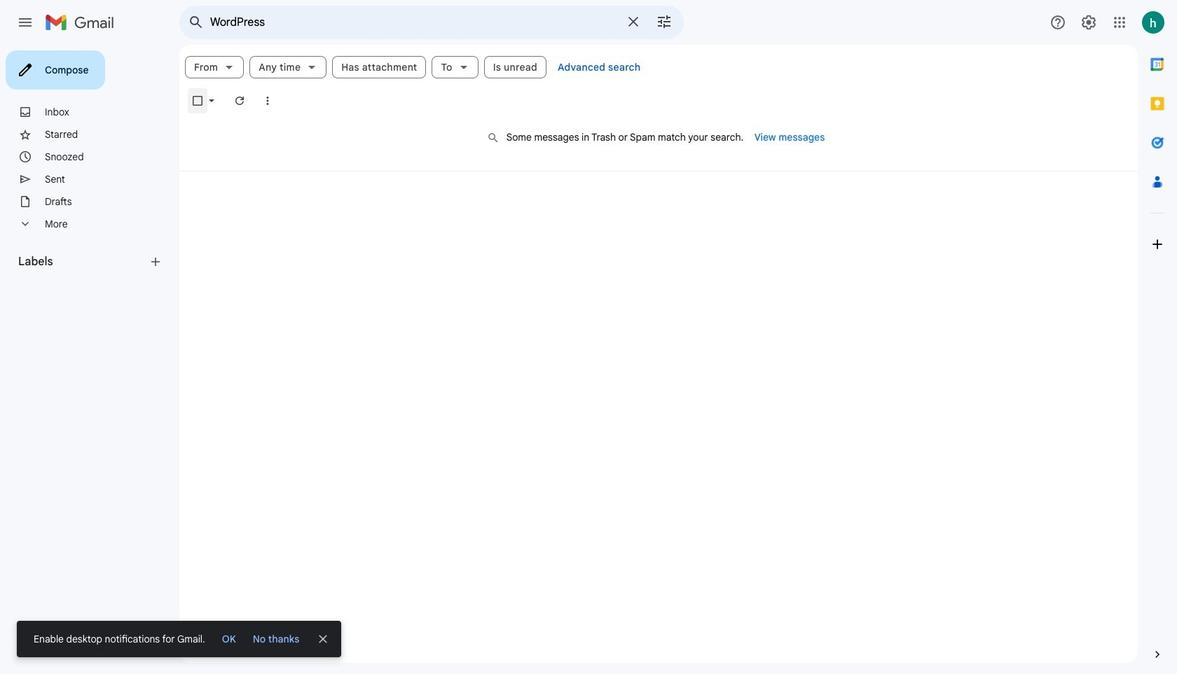Task type: describe. For each thing, give the bounding box(es) containing it.
settings image
[[1080, 14, 1097, 31]]

gmail image
[[45, 8, 121, 36]]

clear search image
[[619, 8, 647, 36]]

support image
[[1050, 14, 1066, 31]]

search mail image
[[184, 10, 209, 35]]

more email options image
[[261, 94, 275, 108]]

Search mail text field
[[210, 15, 617, 29]]

main menu image
[[17, 14, 34, 31]]



Task type: vqa. For each thing, say whether or not it's contained in the screenshot.
SETTINGS icon
yes



Task type: locate. For each thing, give the bounding box(es) containing it.
None checkbox
[[191, 94, 205, 108]]

advanced search options image
[[650, 8, 678, 36]]

alert
[[17, 32, 1155, 658]]

None search field
[[179, 6, 684, 39]]

heading
[[18, 255, 149, 269]]

main content
[[179, 45, 1138, 663]]

tab list
[[1138, 45, 1177, 624]]

navigation
[[0, 45, 179, 675]]

refresh image
[[233, 94, 247, 108]]



